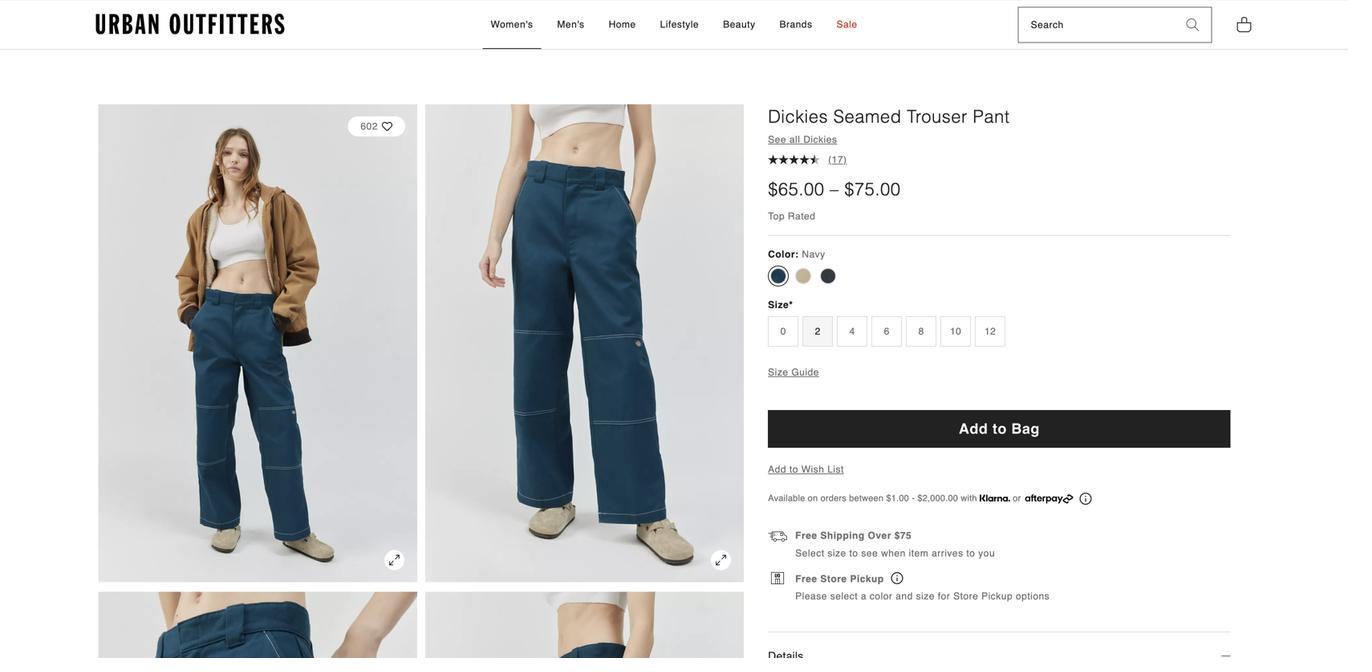 Task type: locate. For each thing, give the bounding box(es) containing it.
4 star rating image from the left
[[800, 155, 810, 165]]

sale
[[837, 19, 858, 30]]

main navigation element
[[346, 1, 1003, 49]]

2 zoom in image from the left
[[712, 550, 732, 571]]

1 horizontal spatial zoom in image
[[712, 550, 732, 571]]

free shipping over $75 select size to see when item arrives to you
[[796, 530, 996, 559]]

see
[[769, 134, 787, 145]]

dickies right all
[[804, 134, 838, 145]]

when
[[882, 548, 906, 559]]

all
[[790, 134, 801, 145]]

size for and
[[917, 591, 935, 602]]

pant
[[973, 106, 1010, 127]]

1 vertical spatial store
[[954, 591, 979, 602]]

size up "0"
[[769, 299, 789, 311]]

store pickup image down the shipping options "icon"
[[772, 573, 785, 585]]

2
[[815, 326, 821, 337]]

1 horizontal spatial store pickup image
[[892, 573, 904, 585]]

size for select
[[828, 548, 847, 559]]

add to bag button
[[769, 410, 1231, 448]]

0 vertical spatial pickup
[[851, 573, 885, 585]]

1 free from the top
[[796, 530, 818, 542]]

0 horizontal spatial pickup
[[851, 573, 885, 585]]

1 horizontal spatial size
[[917, 591, 935, 602]]

$65.00 – $75.00
[[769, 179, 901, 200]]

0 vertical spatial add
[[959, 421, 989, 437]]

navy
[[802, 249, 826, 260]]

dickies seamed trouser pant #1 image
[[425, 104, 744, 583]]

602 button
[[348, 108, 405, 145]]

1 size from the top
[[769, 299, 789, 311]]

seamed
[[834, 106, 902, 127]]

size down "shipping"
[[828, 548, 847, 559]]

arrives
[[932, 548, 964, 559]]

0 horizontal spatial store
[[821, 573, 848, 585]]

to
[[993, 421, 1008, 437], [790, 464, 799, 475], [850, 548, 859, 559], [967, 548, 976, 559]]

my shopping bag image
[[1237, 15, 1253, 33]]

to left bag
[[993, 421, 1008, 437]]

options
[[1016, 591, 1050, 602]]

urban outfitters image
[[96, 14, 285, 35]]

original price: $65.00 – $75.00 element
[[769, 177, 901, 202]]

free for free store pickup
[[796, 573, 818, 585]]

select
[[831, 591, 858, 602]]

1 vertical spatial size
[[917, 591, 935, 602]]

dickies up all
[[769, 106, 829, 127]]

beauty link
[[715, 1, 764, 49]]

dickies seamed trouser pant #2 image
[[98, 592, 417, 658]]

size guide button
[[769, 367, 820, 378]]

1 vertical spatial free
[[796, 573, 818, 585]]

bag
[[1012, 421, 1040, 437]]

1 store pickup image from the left
[[772, 573, 785, 585]]

1 horizontal spatial pickup
[[982, 591, 1013, 602]]

1 zoom in image from the left
[[385, 550, 405, 571]]

1 horizontal spatial add
[[959, 421, 989, 437]]

search image
[[1187, 19, 1200, 31]]

602
[[361, 121, 378, 132]]

star rating image
[[769, 155, 779, 165], [779, 155, 789, 165], [789, 155, 800, 165], [800, 155, 810, 165], [810, 155, 821, 165]]

zoom in image
[[385, 550, 405, 571], [712, 550, 732, 571]]

1 vertical spatial pickup
[[982, 591, 1013, 602]]

pickup
[[851, 573, 885, 585], [982, 591, 1013, 602]]

0 vertical spatial size
[[828, 548, 847, 559]]

store pickup image
[[772, 573, 785, 585]]

brands link
[[772, 1, 821, 49]]

home link
[[601, 1, 644, 49]]

$1.00
[[887, 493, 910, 503]]

please
[[796, 591, 828, 602]]

2 free from the top
[[796, 573, 818, 585]]

free up the please
[[796, 573, 818, 585]]

store up the select
[[821, 573, 848, 585]]

store right the for
[[954, 591, 979, 602]]

4
[[850, 326, 856, 337]]

pickup up a on the right bottom
[[851, 573, 885, 585]]

men's
[[558, 19, 585, 30]]

shipping
[[821, 530, 865, 542]]

available on orders between $1.00 - $2,000.00 with
[[769, 493, 980, 503]]

size
[[828, 548, 847, 559], [917, 591, 935, 602]]

size left guide
[[769, 367, 789, 378]]

to left wish
[[790, 464, 799, 475]]

wish
[[802, 464, 825, 475]]

or button
[[980, 491, 1093, 505]]

0 vertical spatial free
[[796, 530, 818, 542]]

0 horizontal spatial store pickup image
[[772, 573, 785, 585]]

1 vertical spatial dickies
[[804, 134, 838, 145]]

and
[[896, 591, 914, 602]]

free up 'select'
[[796, 530, 818, 542]]

to left "you"
[[967, 548, 976, 559]]

you
[[979, 548, 996, 559]]

0 vertical spatial size
[[769, 299, 789, 311]]

2 size from the top
[[769, 367, 789, 378]]

store pickup image
[[772, 573, 785, 585], [892, 573, 904, 585]]

add to bag
[[959, 421, 1040, 437]]

dickies
[[769, 106, 829, 127], [804, 134, 838, 145]]

None search field
[[1019, 8, 1175, 42]]

Search text field
[[1019, 8, 1175, 42]]

0 horizontal spatial add
[[769, 464, 787, 475]]

1 vertical spatial add
[[769, 464, 787, 475]]

over
[[868, 530, 892, 542]]

dickies seamed trouser pant #3 image
[[425, 592, 744, 658]]

add inside the add to bag button
[[959, 421, 989, 437]]

add up available at the right bottom
[[769, 464, 787, 475]]

home
[[609, 19, 636, 30]]

color:
[[769, 249, 799, 260]]

1 vertical spatial size
[[769, 367, 789, 378]]

add left bag
[[959, 421, 989, 437]]

size for size
[[769, 299, 789, 311]]

free
[[796, 530, 818, 542], [796, 573, 818, 585]]

top
[[769, 211, 785, 222]]

add
[[959, 421, 989, 437], [769, 464, 787, 475]]

size left the for
[[917, 591, 935, 602]]

10
[[951, 326, 962, 337]]

guide
[[792, 367, 820, 378]]

2 star rating image from the left
[[779, 155, 789, 165]]

store
[[821, 573, 848, 585], [954, 591, 979, 602]]

4.5 stars element
[[769, 155, 821, 165]]

0 horizontal spatial zoom in image
[[385, 550, 405, 571]]

size inside free shipping over $75 select size to see when item arrives to you
[[828, 548, 847, 559]]

free inside free shipping over $75 select size to see when item arrives to you
[[796, 530, 818, 542]]

0 horizontal spatial size
[[828, 548, 847, 559]]

size
[[769, 299, 789, 311], [769, 367, 789, 378]]

store pickup image up and
[[892, 573, 904, 585]]

color
[[870, 591, 893, 602]]

pickup left options
[[982, 591, 1013, 602]]

shipping options image
[[769, 530, 788, 549]]



Task type: describe. For each thing, give the bounding box(es) containing it.
trouser
[[907, 106, 968, 127]]

size for size guide
[[769, 367, 789, 378]]

dickies seamed trouser pant see all dickies
[[769, 106, 1010, 145]]

lifestyle
[[660, 19, 699, 30]]

$2,000.00
[[918, 493, 959, 503]]

0 vertical spatial dickies
[[769, 106, 829, 127]]

0 vertical spatial store
[[821, 573, 848, 585]]

5 star rating image from the left
[[810, 155, 821, 165]]

dickies seamed trouser pant image
[[98, 104, 417, 583]]

6
[[884, 326, 890, 337]]

1 star rating image from the left
[[769, 155, 779, 165]]

color: navy
[[769, 249, 826, 260]]

please select a color and size for store pickup options
[[796, 591, 1050, 602]]

add to wish list button
[[769, 464, 845, 475]]

men's link
[[550, 1, 593, 49]]

to inside button
[[993, 421, 1008, 437]]

item
[[909, 548, 929, 559]]

list
[[828, 464, 845, 475]]

$75.00
[[845, 179, 901, 200]]

rated
[[788, 211, 816, 222]]

add for add to bag
[[959, 421, 989, 437]]

orders
[[821, 493, 847, 503]]

beauty
[[724, 19, 756, 30]]

tan image
[[796, 268, 812, 284]]

3 star rating image from the left
[[789, 155, 800, 165]]

sale link
[[829, 1, 866, 49]]

add for add to wish list
[[769, 464, 787, 475]]

or
[[1013, 493, 1022, 503]]

1 horizontal spatial store
[[954, 591, 979, 602]]

with
[[961, 493, 978, 503]]

12
[[985, 326, 997, 337]]

0
[[781, 326, 787, 337]]

see all dickies link
[[769, 134, 838, 145]]

size guide
[[769, 367, 820, 378]]

black image
[[821, 268, 837, 284]]

for
[[938, 591, 951, 602]]

afterpay image
[[1026, 494, 1074, 504]]

free for free shipping over $75 select size to see when item arrives to you
[[796, 530, 818, 542]]

see
[[862, 548, 879, 559]]

between
[[850, 493, 884, 503]]

brands
[[780, 19, 813, 30]]

free store pickup
[[796, 573, 888, 585]]

on
[[808, 493, 818, 503]]

select
[[796, 548, 825, 559]]

available
[[769, 493, 806, 503]]

2 store pickup image from the left
[[892, 573, 904, 585]]

-
[[912, 493, 915, 503]]

–
[[830, 179, 840, 200]]

$75
[[895, 530, 912, 542]]

women's link
[[483, 1, 542, 49]]

klarna image
[[980, 495, 1011, 502]]

$65.00
[[769, 179, 825, 200]]

top rated
[[769, 211, 816, 222]]

a
[[861, 591, 867, 602]]

lifestyle link
[[652, 1, 707, 49]]

8
[[919, 326, 925, 337]]

navy image
[[771, 268, 787, 284]]

add to wish list
[[769, 464, 845, 475]]

women's
[[491, 19, 533, 30]]

to left the see
[[850, 548, 859, 559]]



Task type: vqa. For each thing, say whether or not it's contained in the screenshot.
first colors from the left
no



